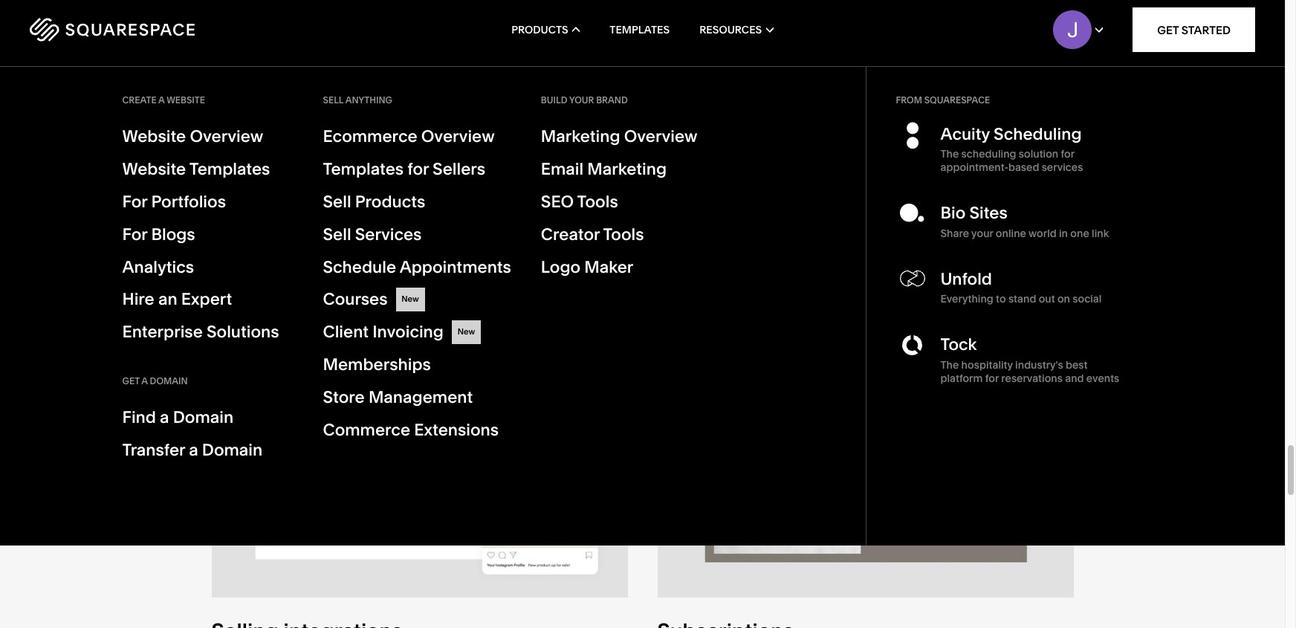 Task type: describe. For each thing, give the bounding box(es) containing it.
create a website
[[122, 94, 205, 106]]

email marketing
[[541, 159, 667, 179]]

your inside the squarespace makes it easy to build customer trust through product reviews. collect and display product reviews on your product details pages, and manage them all in one dashboard.
[[729, 251, 757, 268]]

marketing overview
[[541, 126, 698, 146]]

sell for sell services
[[323, 224, 351, 244]]

share
[[941, 227, 970, 240]]

templates inside website templates link
[[189, 159, 270, 179]]

industry's
[[1016, 358, 1064, 371]]

ecommerce overview
[[323, 126, 495, 146]]

squarespace logo image
[[30, 18, 195, 42]]

from squarespace
[[896, 94, 990, 106]]

from
[[896, 94, 923, 106]]

get started
[[1158, 23, 1231, 37]]

hospitality
[[962, 358, 1013, 371]]

create
[[122, 94, 157, 106]]

events
[[1087, 371, 1120, 385]]

portfolios
[[151, 192, 226, 212]]

commerce extensions
[[323, 420, 499, 440]]

tock
[[941, 335, 977, 355]]

website overview
[[122, 126, 263, 146]]

enterprise solutions link
[[122, 321, 293, 344]]

for blogs
[[122, 224, 195, 244]]

1 vertical spatial cards
[[238, 219, 274, 236]]

hire an expert link
[[122, 288, 293, 312]]

tools for seo tools
[[577, 192, 618, 212]]

appointments
[[400, 257, 511, 277]]

world
[[1029, 227, 1057, 240]]

domain for transfer a domain
[[202, 440, 263, 460]]

creator
[[541, 224, 600, 244]]

trust
[[949, 219, 978, 236]]

schedule appointments link
[[323, 255, 511, 279]]

and inside the hospitality industry's best platform for reservations and events
[[1066, 371, 1084, 385]]

store
[[323, 387, 365, 408]]

analytics link
[[122, 255, 293, 279]]

bio
[[941, 203, 966, 223]]

website for website templates
[[122, 159, 186, 179]]

courses
[[323, 290, 388, 310]]

share your online world in one link
[[941, 227, 1109, 240]]

squarespace makes it easy to build customer trust through product reviews. collect and display product reviews on your product details pages, and manage them all in one dashboard.
[[658, 219, 996, 284]]

services
[[355, 224, 422, 244]]

tools for creator tools
[[603, 224, 644, 244]]

reviews example image
[[658, 0, 1074, 168]]

transfer
[[122, 440, 185, 460]]

product down it
[[760, 251, 811, 268]]

find a domain link
[[122, 405, 293, 431]]

their
[[302, 235, 331, 252]]

online
[[996, 227, 1027, 240]]

link
[[1092, 227, 1109, 240]]

way
[[351, 219, 376, 236]]

based
[[1009, 161, 1040, 174]]

reviews
[[658, 251, 707, 268]]

for for for blogs
[[122, 224, 147, 244]]

collect
[[821, 235, 866, 252]]

get started link
[[1133, 7, 1256, 52]]

acuity scheduling the scheduling solution for appointment-based services
[[941, 124, 1083, 174]]

commerce extensions link
[[323, 419, 511, 442]]

products inside sell products link
[[355, 192, 425, 212]]

store management link
[[323, 386, 511, 410]]

bio sites
[[941, 203, 1008, 223]]

solutions
[[207, 322, 279, 342]]

easy inside the squarespace makes it easy to build customer trust through product reviews. collect and display product reviews on your product details pages, and manage them all in one dashboard.
[[801, 219, 830, 236]]

build
[[850, 219, 882, 236]]

solution
[[1019, 147, 1059, 161]]

appointment-
[[941, 161, 1009, 174]]

0 vertical spatial squarespace
[[925, 94, 990, 106]]

client
[[323, 322, 369, 342]]

through
[[658, 235, 708, 252]]

your right 'build' on the top of the page
[[569, 94, 594, 106]]

with
[[272, 235, 299, 252]]

templates for templates for sellers
[[323, 159, 404, 179]]

stand
[[1009, 292, 1037, 306]]

it
[[790, 219, 798, 236]]

website for website overview
[[122, 126, 186, 146]]

a for find
[[160, 408, 169, 428]]

for inside acuity scheduling the scheduling solution for appointment-based services
[[1061, 147, 1075, 161]]

1 vertical spatial marketing
[[588, 159, 667, 179]]

scheduling
[[994, 124, 1082, 144]]

seo
[[541, 192, 574, 212]]

sell services link
[[323, 223, 511, 247]]

squarespace logo link
[[30, 18, 275, 42]]

1 gift from the top
[[212, 189, 248, 214]]

logo maker link
[[541, 255, 712, 279]]

your down sites
[[972, 227, 994, 240]]

expert
[[181, 290, 232, 310]]

overview for for
[[421, 126, 495, 146]]

product right through in the right of the page
[[711, 235, 762, 252]]

find
[[122, 408, 156, 428]]

extensions
[[414, 420, 499, 440]]

ecommerce overview link
[[323, 125, 511, 149]]

products inside products "button"
[[512, 23, 568, 36]]

started
[[1182, 23, 1231, 37]]

domain for get a domain
[[150, 376, 188, 387]]

marketing overview link
[[541, 125, 712, 149]]

schedule appointments
[[323, 257, 511, 277]]

logo
[[541, 257, 581, 277]]

subscriptions example image
[[658, 319, 1074, 597]]

ecommerce
[[323, 126, 418, 146]]

invoicing
[[373, 322, 444, 342]]

templates for sellers link
[[323, 158, 511, 181]]

website templates
[[122, 159, 270, 179]]

domain for find a domain
[[173, 408, 234, 428]]

blogs
[[151, 224, 195, 244]]

reservations
[[1002, 371, 1063, 385]]

the inside the hospitality industry's best platform for reservations and events
[[941, 358, 959, 371]]

sites
[[970, 203, 1008, 223]]

get for get a domain
[[122, 376, 140, 387]]

best
[[1066, 358, 1088, 371]]

to inside unfold everything to stand out on social
[[996, 292, 1006, 306]]

sell for sell products
[[323, 192, 351, 212]]

build
[[541, 94, 568, 106]]

seo tools link
[[541, 190, 712, 214]]



Task type: locate. For each thing, give the bounding box(es) containing it.
sell for sell anything
[[323, 94, 344, 106]]

cards left the are
[[238, 219, 274, 236]]

for
[[122, 192, 147, 212], [122, 224, 147, 244]]

0 horizontal spatial new
[[402, 294, 419, 304]]

an right hire in the top left of the page
[[158, 290, 177, 310]]

website down create a website
[[122, 126, 186, 146]]

0 vertical spatial products
[[512, 23, 568, 36]]

1 horizontal spatial get
[[1158, 23, 1179, 37]]

1 horizontal spatial easy
[[801, 219, 830, 236]]

scheduling
[[962, 147, 1017, 161]]

products
[[212, 235, 269, 252]]

1 vertical spatial gift
[[212, 219, 235, 236]]

0 horizontal spatial to
[[471, 219, 484, 236]]

on right the 'out'
[[1058, 292, 1071, 306]]

0 horizontal spatial get
[[122, 376, 140, 387]]

sell left anything on the left top of the page
[[323, 94, 344, 106]]

a for transfer
[[189, 440, 198, 460]]

are
[[277, 219, 297, 236]]

overview up sellers
[[421, 126, 495, 146]]

2 the from the top
[[941, 358, 959, 371]]

0 horizontal spatial an
[[158, 290, 177, 310]]

memberships
[[323, 355, 431, 375]]

reviews.
[[765, 235, 818, 252]]

get for get started
[[1158, 23, 1179, 37]]

sell anything
[[323, 94, 393, 106]]

new for courses
[[402, 294, 419, 304]]

anything
[[345, 94, 393, 106]]

for right way
[[380, 219, 397, 236]]

0 vertical spatial one
[[1071, 227, 1090, 240]]

easy left way
[[319, 219, 349, 236]]

customers
[[400, 219, 468, 236]]

0 horizontal spatial easy
[[319, 219, 349, 236]]

in
[[1059, 227, 1068, 240], [712, 267, 723, 284]]

a up "find"
[[141, 376, 148, 387]]

2 horizontal spatial to
[[996, 292, 1006, 306]]

in inside the squarespace makes it easy to build customer trust through product reviews. collect and display product reviews on your product details pages, and manage them all in one dashboard.
[[712, 267, 723, 284]]

all
[[694, 267, 708, 284]]

2 sell from the top
[[323, 192, 351, 212]]

1 vertical spatial domain
[[173, 408, 234, 428]]

display
[[897, 235, 942, 252]]

gift cards gift cards are an easy way for customers to share your products with their family and friends.
[[212, 189, 554, 252]]

0 vertical spatial in
[[1059, 227, 1068, 240]]

products up services
[[355, 192, 425, 212]]

2 horizontal spatial templates
[[610, 23, 670, 36]]

the hospitality industry's best platform for reservations and events
[[941, 358, 1120, 385]]

website
[[167, 94, 205, 106]]

product down bio sites
[[945, 235, 996, 252]]

hire an expert
[[122, 290, 232, 310]]

unfold
[[941, 269, 992, 289]]

for right the platform
[[986, 371, 999, 385]]

2 gift from the top
[[212, 219, 235, 236]]

overview
[[190, 126, 263, 146], [421, 126, 495, 146], [624, 126, 698, 146]]

an
[[300, 219, 316, 236], [158, 290, 177, 310]]

to left stand
[[996, 292, 1006, 306]]

friends.
[[403, 235, 451, 252]]

1 website from the top
[[122, 126, 186, 146]]

1 vertical spatial get
[[122, 376, 140, 387]]

get up "find"
[[122, 376, 140, 387]]

1 vertical spatial for
[[122, 224, 147, 244]]

to inside gift cards gift cards are an easy way for customers to share your products with their family and friends.
[[471, 219, 484, 236]]

maker
[[585, 257, 634, 277]]

everything
[[941, 292, 994, 306]]

one left link
[[1071, 227, 1090, 240]]

an inside gift cards gift cards are an easy way for customers to share your products with their family and friends.
[[300, 219, 316, 236]]

sell left way
[[323, 224, 351, 244]]

0 horizontal spatial templates
[[189, 159, 270, 179]]

sell up family
[[323, 192, 351, 212]]

2 website from the top
[[122, 159, 186, 179]]

domain
[[150, 376, 188, 387], [173, 408, 234, 428], [202, 440, 263, 460]]

gift card example image
[[212, 0, 628, 168]]

1 vertical spatial in
[[712, 267, 723, 284]]

for portfolios link
[[122, 190, 293, 214]]

enterprise solutions
[[122, 322, 279, 342]]

one right 'all'
[[726, 267, 750, 284]]

email
[[541, 159, 584, 179]]

a down find a domain 'link'
[[189, 440, 198, 460]]

2 vertical spatial domain
[[202, 440, 263, 460]]

memberships link
[[323, 353, 511, 377]]

1 horizontal spatial products
[[512, 23, 568, 36]]

a right create
[[158, 94, 165, 106]]

2 overview from the left
[[421, 126, 495, 146]]

services
[[1042, 161, 1083, 174]]

0 vertical spatial cards
[[252, 189, 308, 214]]

for down ecommerce overview link at top left
[[408, 159, 429, 179]]

a inside 'link'
[[160, 408, 169, 428]]

email marketing link
[[541, 158, 712, 181]]

0 vertical spatial new
[[402, 294, 419, 304]]

2 vertical spatial sell
[[323, 224, 351, 244]]

1 easy from the left
[[319, 219, 349, 236]]

templates link
[[610, 0, 670, 59]]

gift down for portfolios 'link'
[[212, 219, 235, 236]]

website up for portfolios
[[122, 159, 186, 179]]

1 horizontal spatial one
[[1071, 227, 1090, 240]]

seo tools
[[541, 192, 618, 212]]

1 overview from the left
[[190, 126, 263, 146]]

for right solution at the right top of the page
[[1061, 147, 1075, 161]]

resources button
[[700, 0, 774, 59]]

tools down seo tools link
[[603, 224, 644, 244]]

your down seo
[[526, 219, 554, 236]]

1 horizontal spatial on
[[1058, 292, 1071, 306]]

resources
[[700, 23, 762, 36]]

0 vertical spatial sell
[[323, 94, 344, 106]]

1 horizontal spatial overview
[[421, 126, 495, 146]]

family
[[334, 235, 373, 252]]

the down acuity
[[941, 147, 959, 161]]

1 vertical spatial on
[[1058, 292, 1071, 306]]

0 vertical spatial the
[[941, 147, 959, 161]]

0 horizontal spatial overview
[[190, 126, 263, 146]]

2 easy from the left
[[801, 219, 830, 236]]

for portfolios
[[122, 192, 226, 212]]

enterprise
[[122, 322, 203, 342]]

0 vertical spatial for
[[122, 192, 147, 212]]

1 vertical spatial an
[[158, 290, 177, 310]]

marketing
[[541, 126, 620, 146], [588, 159, 667, 179]]

in right world
[[1059, 227, 1068, 240]]

templates for templates
[[610, 23, 670, 36]]

easy right it
[[801, 219, 830, 236]]

3 sell from the top
[[323, 224, 351, 244]]

an right the are
[[300, 219, 316, 236]]

marketing down marketing overview link
[[588, 159, 667, 179]]

the down tock
[[941, 358, 959, 371]]

1 horizontal spatial templates
[[323, 159, 404, 179]]

to inside the squarespace makes it easy to build customer trust through product reviews. collect and display product reviews on your product details pages, and manage them all in one dashboard.
[[834, 219, 846, 236]]

3 overview from the left
[[624, 126, 698, 146]]

on right 'all'
[[710, 251, 726, 268]]

easy
[[319, 219, 349, 236], [801, 219, 830, 236]]

commerce
[[323, 420, 410, 440]]

the inside acuity scheduling the scheduling solution for appointment-based services
[[941, 147, 959, 161]]

your
[[569, 94, 594, 106], [526, 219, 554, 236], [972, 227, 994, 240], [729, 251, 757, 268]]

your down the makes
[[729, 251, 757, 268]]

new for client invoicing
[[458, 327, 475, 337]]

overview for templates
[[190, 126, 263, 146]]

marketing down the build your brand on the top of page
[[541, 126, 620, 146]]

1 vertical spatial tools
[[603, 224, 644, 244]]

to left build
[[834, 219, 846, 236]]

analytics
[[122, 257, 194, 277]]

a for get
[[141, 376, 148, 387]]

for blogs link
[[122, 223, 293, 247]]

get inside "link"
[[1158, 23, 1179, 37]]

platform
[[941, 371, 983, 385]]

0 horizontal spatial on
[[710, 251, 726, 268]]

unfold everything to stand out on social
[[941, 269, 1102, 306]]

get
[[1158, 23, 1179, 37], [122, 376, 140, 387]]

in right 'all'
[[712, 267, 723, 284]]

0 horizontal spatial one
[[726, 267, 750, 284]]

for inside the hospitality industry's best platform for reservations and events
[[986, 371, 999, 385]]

domain down find a domain 'link'
[[202, 440, 263, 460]]

0 vertical spatial website
[[122, 126, 186, 146]]

gift down website templates link
[[212, 189, 248, 214]]

gift
[[212, 189, 248, 214], [212, 219, 235, 236]]

on inside the squarespace makes it easy to build customer trust through product reviews. collect and display product reviews on your product details pages, and manage them all in one dashboard.
[[710, 251, 726, 268]]

your inside gift cards gift cards are an easy way for customers to share your products with their family and friends.
[[526, 219, 554, 236]]

and inside gift cards gift cards are an easy way for customers to share your products with their family and friends.
[[376, 235, 400, 252]]

for for for portfolios
[[122, 192, 147, 212]]

squarespace up acuity
[[925, 94, 990, 106]]

schedule
[[323, 257, 396, 277]]

1 horizontal spatial squarespace
[[925, 94, 990, 106]]

0 horizontal spatial products
[[355, 192, 425, 212]]

1 vertical spatial new
[[458, 327, 475, 337]]

0 horizontal spatial squarespace
[[658, 219, 742, 236]]

overview up website templates link
[[190, 126, 263, 146]]

pages,
[[860, 251, 903, 268]]

new right invoicing on the left
[[458, 327, 475, 337]]

0 horizontal spatial in
[[712, 267, 723, 284]]

on inside unfold everything to stand out on social
[[1058, 292, 1071, 306]]

1 vertical spatial squarespace
[[658, 219, 742, 236]]

on
[[710, 251, 726, 268], [1058, 292, 1071, 306]]

1 horizontal spatial to
[[834, 219, 846, 236]]

one inside the squarespace makes it easy to build customer trust through product reviews. collect and display product reviews on your product details pages, and manage them all in one dashboard.
[[726, 267, 750, 284]]

1 the from the top
[[941, 147, 959, 161]]

sellers
[[433, 159, 486, 179]]

a
[[158, 94, 165, 106], [141, 376, 148, 387], [160, 408, 169, 428], [189, 440, 198, 460]]

for inside "templates for sellers" link
[[408, 159, 429, 179]]

1 vertical spatial the
[[941, 358, 959, 371]]

customer
[[885, 219, 945, 236]]

1 horizontal spatial an
[[300, 219, 316, 236]]

social integrations example image
[[212, 319, 628, 597]]

1 horizontal spatial new
[[458, 327, 475, 337]]

cards
[[252, 189, 308, 214], [238, 219, 274, 236]]

easy inside gift cards gift cards are an easy way for customers to share your products with their family and friends.
[[319, 219, 349, 236]]

0 vertical spatial marketing
[[541, 126, 620, 146]]

overview for marketing
[[624, 126, 698, 146]]

0 vertical spatial an
[[300, 219, 316, 236]]

0 vertical spatial get
[[1158, 23, 1179, 37]]

a for create
[[158, 94, 165, 106]]

1 vertical spatial one
[[726, 267, 750, 284]]

2 horizontal spatial overview
[[624, 126, 698, 146]]

store management
[[323, 387, 473, 408]]

0 vertical spatial on
[[710, 251, 726, 268]]

find a domain
[[122, 408, 234, 428]]

products button
[[512, 0, 580, 59]]

to left share
[[471, 219, 484, 236]]

products up 'build' on the top of the page
[[512, 23, 568, 36]]

overview up email marketing link at the top of page
[[624, 126, 698, 146]]

creator tools link
[[541, 223, 712, 247]]

domain inside 'link'
[[173, 408, 234, 428]]

templates inside "templates for sellers" link
[[323, 159, 404, 179]]

for up the for blogs
[[122, 192, 147, 212]]

one
[[1071, 227, 1090, 240], [726, 267, 750, 284]]

website templates link
[[122, 158, 293, 181]]

get a domain
[[122, 376, 188, 387]]

acuity
[[941, 124, 990, 144]]

for inside gift cards gift cards are an easy way for customers to share your products with their family and friends.
[[380, 219, 397, 236]]

social
[[1073, 292, 1102, 306]]

domain up transfer a domain link
[[173, 408, 234, 428]]

1 vertical spatial products
[[355, 192, 425, 212]]

1 vertical spatial website
[[122, 159, 186, 179]]

for left blogs
[[122, 224, 147, 244]]

0 vertical spatial gift
[[212, 189, 248, 214]]

1 for from the top
[[122, 192, 147, 212]]

a right "find"
[[160, 408, 169, 428]]

1 vertical spatial sell
[[323, 192, 351, 212]]

transfer a domain link
[[122, 439, 293, 462]]

squarespace up reviews
[[658, 219, 742, 236]]

share
[[487, 219, 523, 236]]

get left started
[[1158, 23, 1179, 37]]

tools up the creator tools
[[577, 192, 618, 212]]

0 vertical spatial domain
[[150, 376, 188, 387]]

domain up find a domain
[[150, 376, 188, 387]]

squarespace inside the squarespace makes it easy to build customer trust through product reviews. collect and display product reviews on your product details pages, and manage them all in one dashboard.
[[658, 219, 742, 236]]

cards up the are
[[252, 189, 308, 214]]

new down schedule appointments link
[[402, 294, 419, 304]]

1 sell from the top
[[323, 94, 344, 106]]

1 horizontal spatial in
[[1059, 227, 1068, 240]]

2 for from the top
[[122, 224, 147, 244]]

for inside 'link'
[[122, 192, 147, 212]]

0 vertical spatial tools
[[577, 192, 618, 212]]

hire
[[122, 290, 154, 310]]

products
[[512, 23, 568, 36], [355, 192, 425, 212]]



Task type: vqa. For each thing, say whether or not it's contained in the screenshot.
site
no



